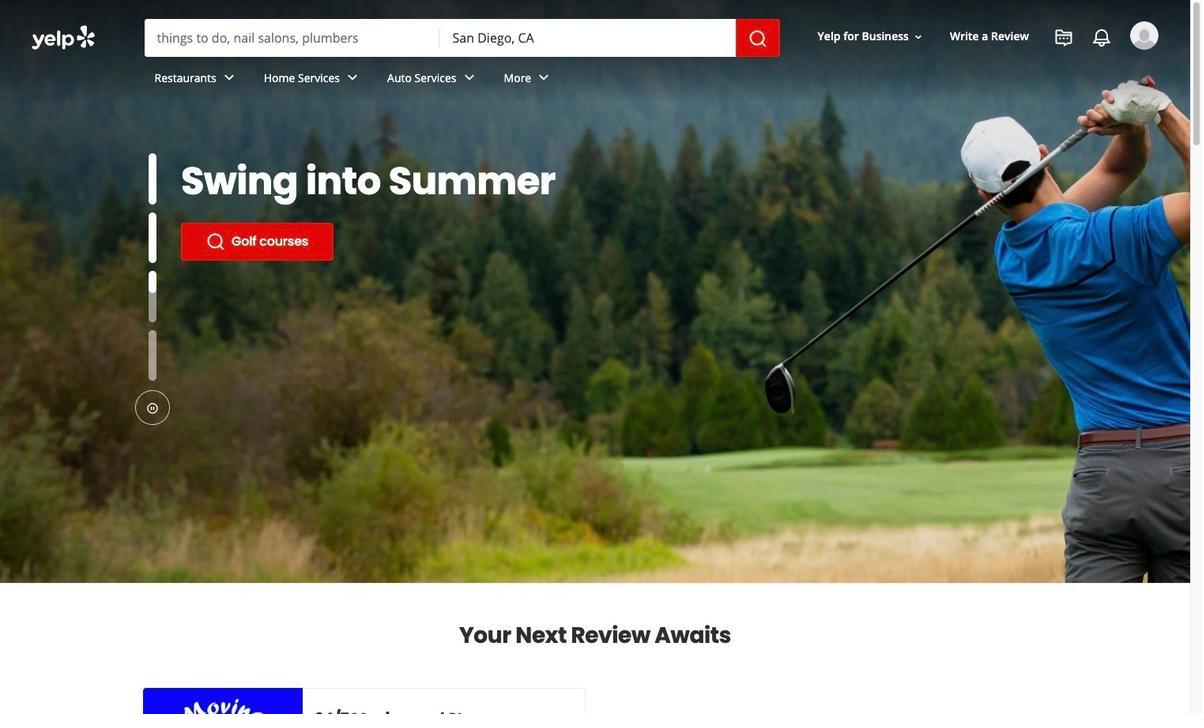 Task type: locate. For each thing, give the bounding box(es) containing it.
24 chevron down v2 image down address, neighborhood, city, state or zip search field
[[535, 68, 554, 87]]

None search field
[[0, 0, 1191, 117], [144, 19, 780, 57], [0, 0, 1191, 117], [144, 19, 780, 57]]

photo of 24/7 moving and storage image
[[143, 689, 303, 715]]

2 24 chevron down v2 image from the left
[[535, 68, 554, 87]]

2 24 chevron down v2 image from the left
[[460, 68, 479, 87]]

1 none field from the left
[[144, 19, 440, 57]]

2 none field from the left
[[440, 19, 736, 57]]

notifications image
[[1093, 28, 1112, 47]]

24 chevron down v2 image down things to do, nail salons, plumbers search field
[[220, 68, 239, 87]]

0 horizontal spatial 24 chevron down v2 image
[[343, 68, 362, 87]]

0 horizontal spatial 24 chevron down v2 image
[[220, 68, 239, 87]]

1 horizontal spatial 24 chevron down v2 image
[[460, 68, 479, 87]]

select slide image
[[149, 153, 157, 204], [149, 212, 157, 263]]

24 chevron down v2 image
[[343, 68, 362, 87], [460, 68, 479, 87]]

24 chevron down v2 image
[[220, 68, 239, 87], [535, 68, 554, 87]]

none field address, neighborhood, city, state or zip
[[440, 19, 736, 57]]

1 24 chevron down v2 image from the left
[[220, 68, 239, 87]]

None field
[[144, 19, 440, 57], [440, 19, 736, 57]]

things to do, nail salons, plumbers search field
[[144, 19, 440, 57]]

1 vertical spatial select slide image
[[149, 212, 157, 263]]

1 horizontal spatial 24 chevron down v2 image
[[535, 68, 554, 87]]

pause slideshow image
[[146, 403, 159, 415]]

0 vertical spatial select slide image
[[149, 153, 157, 204]]

address, neighborhood, city, state or zip search field
[[440, 19, 736, 57]]

1 24 chevron down v2 image from the left
[[343, 68, 362, 87]]



Task type: describe. For each thing, give the bounding box(es) containing it.
2 select slide image from the top
[[149, 212, 157, 263]]

tyler b. image
[[1131, 21, 1159, 50]]

16 chevron down v2 image
[[913, 31, 925, 43]]

none field things to do, nail salons, plumbers
[[144, 19, 440, 57]]

projects image
[[1055, 28, 1074, 47]]

business categories element
[[142, 57, 1159, 103]]

1 select slide image from the top
[[149, 153, 157, 204]]

24 search v2 image
[[206, 233, 225, 251]]

user actions element
[[806, 20, 1181, 117]]

search image
[[749, 29, 768, 48]]



Task type: vqa. For each thing, say whether or not it's contained in the screenshot.
Projects icon on the top of page
yes



